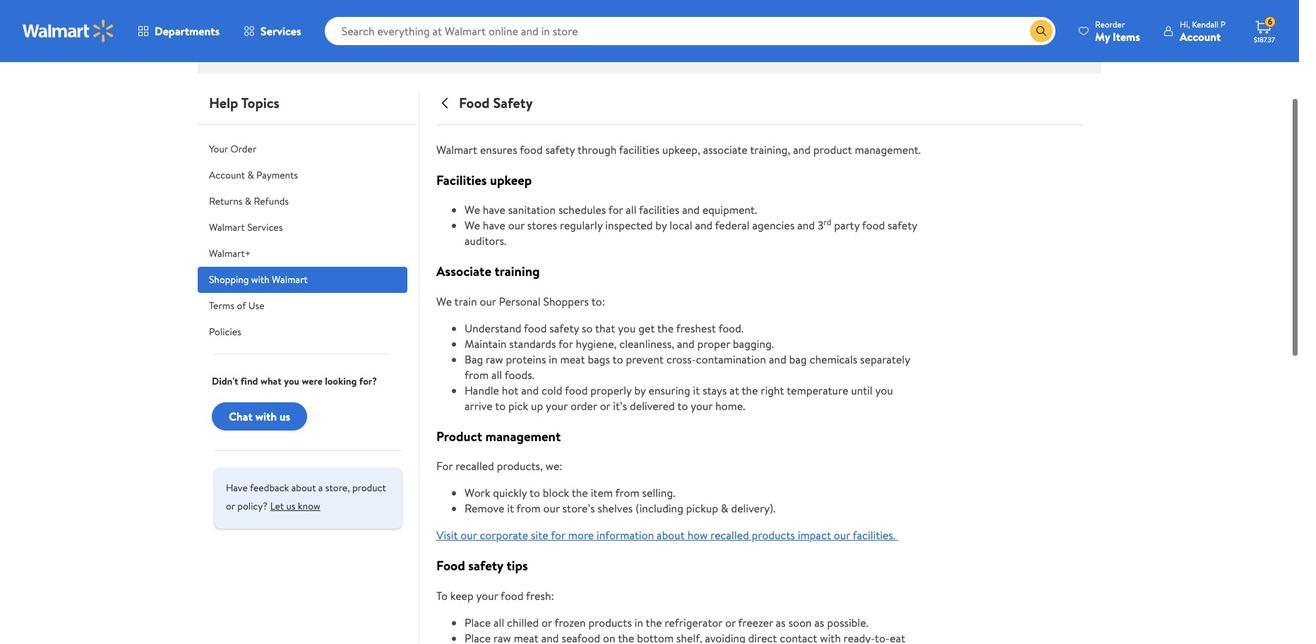 Task type: vqa. For each thing, say whether or not it's contained in the screenshot.
item
yes



Task type: locate. For each thing, give the bounding box(es) containing it.
product right store,
[[352, 481, 386, 495]]

the
[[658, 321, 674, 336], [742, 383, 758, 398], [572, 485, 588, 501], [646, 615, 662, 630]]

with for walmart
[[251, 273, 270, 287]]

1 vertical spatial about
[[657, 528, 685, 543]]

0 vertical spatial services
[[261, 23, 301, 39]]

our left stores
[[508, 218, 525, 233]]

and right the local
[[695, 218, 713, 233]]

safety inside party food safety auditors.
[[888, 218, 918, 233]]

0 horizontal spatial in
[[549, 352, 558, 367]]

we have our stores regularly inspected by local and federal agencies and 3 rd
[[465, 216, 832, 233]]

about left a
[[291, 481, 316, 495]]

1 horizontal spatial as
[[815, 615, 825, 630]]

safety inside the understand food safety so that you get the freshest food. maintain standards for hygiene, cleanliness, and proper bagging. bag raw proteins in meat bags to prevent cross-contamination and bag chemicals separately from all foods. handle hot and cold food properly by ensuring it stays at the right temperature until you arrive to pick up your order or it's delivered to your home.
[[550, 321, 579, 336]]

from inside the understand food safety so that you get the freshest food. maintain standards for hygiene, cleanliness, and proper bagging. bag raw proteins in meat bags to prevent cross-contamination and bag chemicals separately from all foods. handle hot and cold food properly by ensuring it stays at the right temperature until you arrive to pick up your order or it's delivered to your home.
[[465, 367, 489, 383]]

0 horizontal spatial by
[[635, 383, 646, 398]]

chat with us button
[[212, 403, 307, 431]]

about left how
[[657, 528, 685, 543]]

food right party
[[862, 218, 885, 233]]

us inside button
[[280, 409, 290, 424]]

we down facilities
[[465, 202, 480, 218]]

shelves
[[598, 501, 633, 516]]

so
[[582, 321, 593, 336]]

food down we train our personal shoppers to:
[[524, 321, 547, 336]]

our right "impact"
[[834, 528, 850, 543]]

up
[[531, 398, 543, 414]]

all inside the understand food safety so that you get the freshest food. maintain standards for hygiene, cleanliness, and proper bagging. bag raw proteins in meat bags to prevent cross-contamination and bag chemicals separately from all foods. handle hot and cold food properly by ensuring it stays at the right temperature until you arrive to pick up your order or it's delivered to your home.
[[491, 367, 502, 383]]

food right the back icon at top left
[[459, 93, 490, 112]]

food right cold
[[565, 383, 588, 398]]

the right at
[[742, 383, 758, 398]]

1 horizontal spatial you
[[618, 321, 636, 336]]

all left foods.
[[491, 367, 502, 383]]

your left home.
[[691, 398, 713, 414]]

product inside "have feedback about a store, product or policy?"
[[352, 481, 386, 495]]

corporate
[[480, 528, 528, 543]]

it
[[693, 383, 700, 398], [507, 501, 514, 516]]

from up site at the bottom of the page
[[517, 501, 541, 516]]

6 $187.37
[[1254, 16, 1275, 44]]

product
[[814, 142, 852, 157], [352, 481, 386, 495]]

1 vertical spatial with
[[255, 409, 277, 424]]

with inside 'link'
[[251, 273, 270, 287]]

0 horizontal spatial from
[[465, 367, 489, 383]]

regularly
[[560, 218, 603, 233]]

1 vertical spatial facilities
[[639, 202, 680, 218]]

freezer
[[738, 615, 773, 630]]

shopping with walmart
[[209, 273, 308, 287]]

0 vertical spatial about
[[291, 481, 316, 495]]

order
[[230, 142, 257, 156]]

us inside button
[[286, 499, 296, 513]]

1 as from the left
[[776, 615, 786, 630]]

1 vertical spatial recalled
[[711, 528, 749, 543]]

0 horizontal spatial recalled
[[456, 459, 494, 474]]

2 horizontal spatial walmart
[[436, 142, 477, 157]]

separately
[[860, 352, 910, 367]]

as
[[776, 615, 786, 630], [815, 615, 825, 630]]

we left train
[[436, 294, 452, 309]]

to
[[613, 352, 623, 367], [495, 398, 506, 414], [678, 398, 688, 414], [530, 485, 540, 501]]

and
[[793, 142, 811, 157], [682, 202, 700, 218], [695, 218, 713, 233], [797, 218, 815, 233], [677, 336, 695, 352], [769, 352, 787, 367], [521, 383, 539, 398]]

by right it's at the left of the page
[[635, 383, 646, 398]]

and right hot
[[521, 383, 539, 398]]

in left meat
[[549, 352, 558, 367]]

0 vertical spatial walmart
[[436, 142, 477, 157]]

help
[[383, 8, 401, 23]]

safety
[[493, 93, 533, 112]]

all
[[626, 202, 637, 218], [491, 367, 502, 383], [494, 615, 504, 630]]

from right item
[[616, 485, 640, 501]]

upkeep,
[[662, 142, 701, 157]]

from up arrive
[[465, 367, 489, 383]]

contamination
[[696, 352, 766, 367]]

bagging.
[[733, 336, 774, 352]]

0 horizontal spatial as
[[776, 615, 786, 630]]

0 vertical spatial products
[[752, 528, 795, 543]]

we train our personal shoppers to:
[[436, 294, 605, 309]]

as right soon
[[815, 615, 825, 630]]

1 vertical spatial walmart
[[209, 220, 245, 234]]

bags
[[588, 352, 610, 367]]

1 horizontal spatial about
[[657, 528, 685, 543]]

recalled right how
[[711, 528, 749, 543]]

0 horizontal spatial it
[[507, 501, 514, 516]]

walmart down walmart+ link
[[272, 273, 308, 287]]

walmart+
[[209, 246, 251, 261]]

us down didn't find what you were looking for?
[[280, 409, 290, 424]]

1 horizontal spatial by
[[656, 218, 667, 233]]

your right keep
[[476, 588, 498, 604]]

account up returns
[[209, 168, 245, 182]]

1 vertical spatial it
[[507, 501, 514, 516]]

1 vertical spatial food
[[436, 557, 465, 575]]

Search search field
[[325, 17, 1056, 45]]

1 horizontal spatial it
[[693, 383, 700, 398]]

1 vertical spatial product
[[352, 481, 386, 495]]

1 vertical spatial by
[[635, 383, 646, 398]]

What do you need help with? search field
[[348, 23, 951, 56]]

2 have from the top
[[483, 218, 506, 233]]

have
[[226, 481, 248, 495]]

you left get
[[618, 321, 636, 336]]

all right schedules
[[626, 202, 637, 218]]

refrigerator
[[665, 615, 723, 630]]

1 vertical spatial products
[[589, 615, 632, 630]]

that
[[595, 321, 615, 336]]

topics
[[404, 8, 430, 23]]

payments
[[256, 168, 298, 182]]

0 horizontal spatial product
[[352, 481, 386, 495]]

associate
[[703, 142, 748, 157]]

for left so
[[559, 336, 573, 352]]

0 horizontal spatial about
[[291, 481, 316, 495]]

for recalled products, we:
[[436, 459, 563, 474]]

you left were
[[284, 374, 299, 388]]

1 vertical spatial for
[[559, 336, 573, 352]]

account left $187.37
[[1180, 29, 1221, 44]]

frozen
[[555, 615, 586, 630]]

recalled
[[456, 459, 494, 474], [711, 528, 749, 543]]

0 vertical spatial account
[[1180, 29, 1221, 44]]

0 horizontal spatial walmart
[[209, 220, 245, 234]]

&
[[247, 168, 254, 182], [245, 194, 251, 208], [721, 501, 729, 516]]

upkeep
[[490, 171, 532, 189]]

from
[[465, 367, 489, 383], [616, 485, 640, 501], [517, 501, 541, 516]]

with right chat
[[255, 409, 277, 424]]

1 vertical spatial account
[[209, 168, 245, 182]]

0 vertical spatial recalled
[[456, 459, 494, 474]]

policies link
[[198, 319, 407, 345]]

for right site at the bottom of the page
[[551, 528, 566, 543]]

about
[[291, 481, 316, 495], [657, 528, 685, 543]]

and right training,
[[793, 142, 811, 157]]

your right up
[[546, 398, 568, 414]]

0 vertical spatial product
[[814, 142, 852, 157]]

2 vertical spatial walmart
[[272, 273, 308, 287]]

food right ensures
[[520, 142, 543, 157]]

0 vertical spatial us
[[280, 409, 290, 424]]

2 horizontal spatial your
[[691, 398, 713, 414]]

it left stays
[[693, 383, 700, 398]]

proteins
[[506, 352, 546, 367]]

0 vertical spatial &
[[247, 168, 254, 182]]

2 as from the left
[[815, 615, 825, 630]]

temperature
[[787, 383, 849, 398]]

1 vertical spatial &
[[245, 194, 251, 208]]

1 horizontal spatial product
[[814, 142, 852, 157]]

products right frozen
[[589, 615, 632, 630]]

it inside the understand food safety so that you get the freshest food. maintain standards for hygiene, cleanliness, and proper bagging. bag raw proteins in meat bags to prevent cross-contamination and bag chemicals separately from all foods. handle hot and cold food properly by ensuring it stays at the right temperature until you arrive to pick up your order or it's delivered to your home.
[[693, 383, 700, 398]]

with up use
[[251, 273, 270, 287]]

or down the have
[[226, 499, 235, 513]]

items
[[1113, 29, 1141, 44]]

we for we have sanit ation schedules for all facilities and equipment.
[[465, 202, 480, 218]]

with for us
[[255, 409, 277, 424]]

the left item
[[572, 485, 588, 501]]

1 horizontal spatial your
[[546, 398, 568, 414]]

& right pickup
[[721, 501, 729, 516]]

walmart
[[436, 142, 477, 157], [209, 220, 245, 234], [272, 273, 308, 287]]

food safety
[[459, 93, 533, 112]]

to left block
[[530, 485, 540, 501]]

0 vertical spatial for
[[609, 202, 623, 218]]

& up 'returns & refunds'
[[247, 168, 254, 182]]

with inside button
[[255, 409, 277, 424]]

products down delivery).
[[752, 528, 795, 543]]

p
[[1221, 18, 1226, 30]]

food left fresh:
[[501, 588, 524, 604]]

1 horizontal spatial walmart
[[272, 273, 308, 287]]

facilities
[[619, 142, 660, 157], [639, 202, 680, 218]]

facilities. ﻿
[[853, 528, 898, 543]]

0 horizontal spatial products
[[589, 615, 632, 630]]

walmart down returns
[[209, 220, 245, 234]]

1 vertical spatial in
[[635, 615, 643, 630]]

we up associate
[[465, 218, 480, 233]]

and left equipment.
[[682, 202, 700, 218]]

for right schedules
[[609, 202, 623, 218]]

let
[[270, 499, 284, 513]]

for inside the understand food safety so that you get the freshest food. maintain standards for hygiene, cleanliness, and proper bagging. bag raw proteins in meat bags to prevent cross-contamination and bag chemicals separately from all foods. handle hot and cold food properly by ensuring it stays at the right temperature until you arrive to pick up your order or it's delivered to your home.
[[559, 336, 573, 352]]

1 horizontal spatial account
[[1180, 29, 1221, 44]]

search help topics
[[351, 8, 430, 23]]

0 vertical spatial all
[[626, 202, 637, 218]]

services button
[[232, 14, 313, 48]]

2 vertical spatial for
[[551, 528, 566, 543]]

1 horizontal spatial products
[[752, 528, 795, 543]]

product left management.
[[814, 142, 852, 157]]

by left the local
[[656, 218, 667, 233]]

terms
[[209, 299, 235, 313]]

1 vertical spatial us
[[286, 499, 296, 513]]

we
[[465, 202, 480, 218], [465, 218, 480, 233], [436, 294, 452, 309]]

item
[[591, 485, 613, 501]]

0 vertical spatial with
[[251, 273, 270, 287]]

0 vertical spatial food
[[459, 93, 490, 112]]

your
[[546, 398, 568, 414], [691, 398, 713, 414], [476, 588, 498, 604]]

2 vertical spatial &
[[721, 501, 729, 516]]

0 vertical spatial it
[[693, 383, 700, 398]]

it right remove
[[507, 501, 514, 516]]

for?
[[359, 374, 377, 388]]

& right returns
[[245, 194, 251, 208]]

safety
[[546, 142, 575, 157], [888, 218, 918, 233], [550, 321, 579, 336], [468, 557, 503, 575]]

have inside we have our stores regularly inspected by local and federal agencies and 3 rd
[[483, 218, 506, 233]]

our left store's
[[543, 501, 560, 516]]

1 vertical spatial all
[[491, 367, 502, 383]]

have for sanit
[[483, 202, 506, 218]]

as left soon
[[776, 615, 786, 630]]

cleanliness,
[[620, 336, 674, 352]]

in
[[549, 352, 558, 367], [635, 615, 643, 630]]

refunds
[[254, 194, 289, 208]]

tips
[[507, 557, 528, 575]]

hot
[[502, 383, 519, 398]]

all right place
[[494, 615, 504, 630]]

we inside we have our stores regularly inspected by local and federal agencies and 3 rd
[[465, 218, 480, 233]]

we for we train our personal shoppers to:
[[436, 294, 452, 309]]

facilities upkeep
[[436, 171, 532, 189]]

have feedback about a store, product or policy?
[[226, 481, 386, 513]]

0 vertical spatial in
[[549, 352, 558, 367]]

0 horizontal spatial you
[[284, 374, 299, 388]]

0 vertical spatial by
[[656, 218, 667, 233]]

local
[[670, 218, 692, 233]]

terms of use
[[209, 299, 264, 313]]

food.
[[719, 321, 744, 336]]

recalled up work
[[456, 459, 494, 474]]

safety right party
[[888, 218, 918, 233]]

1 have from the top
[[483, 202, 506, 218]]

use
[[248, 299, 264, 313]]

0 horizontal spatial account
[[209, 168, 245, 182]]

2 horizontal spatial from
[[616, 485, 640, 501]]

food inside party food safety auditors.
[[862, 218, 885, 233]]

the left 'refrigerator'
[[646, 615, 662, 630]]

topics
[[241, 93, 280, 112]]

in left 'refrigerator'
[[635, 615, 643, 630]]

departments button
[[126, 14, 232, 48]]

you right until
[[876, 383, 893, 398]]

the right get
[[658, 321, 674, 336]]

walmart up facilities
[[436, 142, 477, 157]]

us right let
[[286, 499, 296, 513]]

or left it's at the left of the page
[[600, 398, 610, 414]]

associate
[[436, 262, 492, 280]]

account & payments
[[209, 168, 298, 182]]

proper
[[697, 336, 730, 352]]

our right the visit
[[461, 528, 477, 543]]

safety left so
[[550, 321, 579, 336]]

product management
[[436, 427, 561, 445]]

your
[[209, 142, 228, 156]]

associate training
[[436, 262, 540, 280]]

Search help topics search field
[[348, 8, 951, 56]]

food down the visit
[[436, 557, 465, 575]]



Task type: describe. For each thing, give the bounding box(es) containing it.
by inside we have our stores regularly inspected by local and federal agencies and 3 rd
[[656, 218, 667, 233]]

work quickly to block the item from selling. remove it from our store's shelves (including pickup & delivery).
[[465, 485, 776, 516]]

your order
[[209, 142, 257, 156]]

to
[[436, 588, 448, 604]]

food for food safety
[[459, 93, 490, 112]]

understand food safety so that you get the freshest food. maintain standards for hygiene, cleanliness, and proper bagging. bag raw proteins in meat bags to prevent cross-contamination and bag chemicals separately from all foods. handle hot and cold food properly by ensuring it stays at the right temperature until you arrive to pick up your order or it's delivered to your home.
[[465, 321, 910, 414]]

cold
[[542, 383, 562, 398]]

or inside "have feedback about a store, product or policy?"
[[226, 499, 235, 513]]

food for food safety tips
[[436, 557, 465, 575]]

order
[[571, 398, 597, 414]]

our inside work quickly to block the item from selling. remove it from our store's shelves (including pickup & delivery).
[[543, 501, 560, 516]]

1 horizontal spatial from
[[517, 501, 541, 516]]

chemicals
[[810, 352, 858, 367]]

services inside popup button
[[261, 23, 301, 39]]

search icon image
[[1036, 25, 1047, 37]]

about inside "have feedback about a store, product or policy?"
[[291, 481, 316, 495]]

have for our
[[483, 218, 506, 233]]

maintain
[[465, 336, 507, 352]]

by inside the understand food safety so that you get the freshest food. maintain standards for hygiene, cleanliness, and proper bagging. bag raw proteins in meat bags to prevent cross-contamination and bag chemicals separately from all foods. handle hot and cold food properly by ensuring it stays at the right temperature until you arrive to pick up your order or it's delivered to your home.
[[635, 383, 646, 398]]

of
[[237, 299, 246, 313]]

didn't
[[212, 374, 238, 388]]

understand
[[465, 321, 522, 336]]

management
[[486, 427, 561, 445]]

chat
[[229, 409, 253, 424]]

and left "3"
[[797, 218, 815, 233]]

training
[[495, 262, 540, 280]]

& for returns
[[245, 194, 251, 208]]

0 horizontal spatial your
[[476, 588, 498, 604]]

stores
[[527, 218, 557, 233]]

product
[[436, 427, 482, 445]]

find
[[241, 374, 258, 388]]

visit our corporate site for more information about how recalled products impact our facilities. ﻿
[[436, 528, 898, 543]]

shopping
[[209, 273, 249, 287]]

2 horizontal spatial you
[[876, 383, 893, 398]]

help
[[209, 93, 238, 112]]

place all chilled or frozen products in the refrigerator or freezer as soon as possible.
[[465, 615, 869, 630]]

policies
[[209, 325, 241, 339]]

facilities
[[436, 171, 487, 189]]

to inside work quickly to block the item from selling. remove it from our store's shelves (including pickup & delivery).
[[530, 485, 540, 501]]

products,
[[497, 459, 543, 474]]

raw
[[486, 352, 503, 367]]

know
[[298, 499, 320, 513]]

to:
[[592, 294, 605, 309]]

shoppers
[[543, 294, 589, 309]]

returns & refunds link
[[198, 189, 407, 215]]

food safety tips
[[436, 557, 528, 575]]

$187.37
[[1254, 35, 1275, 44]]

account & payments link
[[198, 162, 407, 189]]

cross-
[[667, 352, 696, 367]]

ensuring
[[649, 383, 691, 398]]

to right the delivered
[[678, 398, 688, 414]]

walmart for walmart ensures food safety through facilities upkeep, associate training, and product management.
[[436, 142, 477, 157]]

arrive
[[465, 398, 493, 414]]

and left "proper"
[[677, 336, 695, 352]]

agencies
[[752, 218, 795, 233]]

inspected
[[605, 218, 653, 233]]

Walmart Site-Wide search field
[[325, 17, 1056, 45]]

store's
[[563, 501, 595, 516]]

1 horizontal spatial in
[[635, 615, 643, 630]]

place
[[465, 615, 491, 630]]

selling.
[[642, 485, 675, 501]]

& inside work quickly to block the item from selling. remove it from our store's shelves (including pickup & delivery).
[[721, 501, 729, 516]]

pick
[[509, 398, 528, 414]]

walmart services link
[[198, 215, 407, 241]]

1 vertical spatial services
[[247, 220, 283, 234]]

possible.
[[827, 615, 869, 630]]

6
[[1268, 16, 1273, 28]]

and left bag
[[769, 352, 787, 367]]

help topics
[[209, 93, 280, 112]]

hi,
[[1180, 18, 1190, 30]]

rd
[[824, 216, 832, 228]]

to left pick
[[495, 398, 506, 414]]

train
[[455, 294, 477, 309]]

personal
[[499, 294, 541, 309]]

or inside the understand food safety so that you get the freshest food. maintain standards for hygiene, cleanliness, and proper bagging. bag raw proteins in meat bags to prevent cross-contamination and bag chemicals separately from all foods. handle hot and cold food properly by ensuring it stays at the right temperature until you arrive to pick up your order or it's delivered to your home.
[[600, 398, 610, 414]]

until
[[851, 383, 873, 398]]

fresh:
[[526, 588, 554, 604]]

safety left the tips
[[468, 557, 503, 575]]

walmart services
[[209, 220, 283, 234]]

we for we have our stores regularly inspected by local and federal agencies and 3 rd
[[465, 218, 480, 233]]

the inside work quickly to block the item from selling. remove it from our store's shelves (including pickup & delivery).
[[572, 485, 588, 501]]

walmart image
[[23, 20, 114, 42]]

& for account
[[247, 168, 254, 182]]

or left frozen
[[542, 615, 552, 630]]

let us know
[[270, 499, 320, 513]]

soon
[[789, 615, 812, 630]]

hi, kendall p account
[[1180, 18, 1226, 44]]

delivered
[[630, 398, 675, 414]]

2 vertical spatial all
[[494, 615, 504, 630]]

pickup
[[686, 501, 718, 516]]

management.
[[855, 142, 921, 157]]

delivery).
[[731, 501, 776, 516]]

looking
[[325, 374, 357, 388]]

safety left through
[[546, 142, 575, 157]]

were
[[302, 374, 323, 388]]

to right bags
[[613, 352, 623, 367]]

chilled
[[507, 615, 539, 630]]

to keep your food fresh:
[[436, 588, 554, 604]]

account inside hi, kendall p account
[[1180, 29, 1221, 44]]

training,
[[750, 142, 791, 157]]

foods.
[[505, 367, 535, 383]]

walmart for walmart services
[[209, 220, 245, 234]]

search
[[351, 8, 380, 23]]

our right train
[[480, 294, 496, 309]]

our inside we have our stores regularly inspected by local and federal agencies and 3 rd
[[508, 218, 525, 233]]

reorder my items
[[1095, 18, 1141, 44]]

0 vertical spatial facilities
[[619, 142, 660, 157]]

your order link
[[198, 136, 407, 162]]

it inside work quickly to block the item from selling. remove it from our store's shelves (including pickup & delivery).
[[507, 501, 514, 516]]

my
[[1095, 29, 1110, 44]]

walmart inside 'link'
[[272, 273, 308, 287]]

chat with us
[[229, 409, 290, 424]]

block
[[543, 485, 569, 501]]

sanit
[[508, 202, 531, 218]]

back image
[[436, 95, 453, 112]]

handle
[[465, 383, 499, 398]]

more
[[568, 528, 594, 543]]

1 horizontal spatial recalled
[[711, 528, 749, 543]]

or left freezer
[[725, 615, 736, 630]]

standards
[[509, 336, 556, 352]]

let us know link
[[270, 495, 320, 518]]

party food safety auditors.
[[465, 218, 918, 249]]

departments
[[155, 23, 220, 39]]

in inside the understand food safety so that you get the freshest food. maintain standards for hygiene, cleanliness, and proper bagging. bag raw proteins in meat bags to prevent cross-contamination and bag chemicals separately from all foods. handle hot and cold food properly by ensuring it stays at the right temperature until you arrive to pick up your order or it's delivered to your home.
[[549, 352, 558, 367]]



